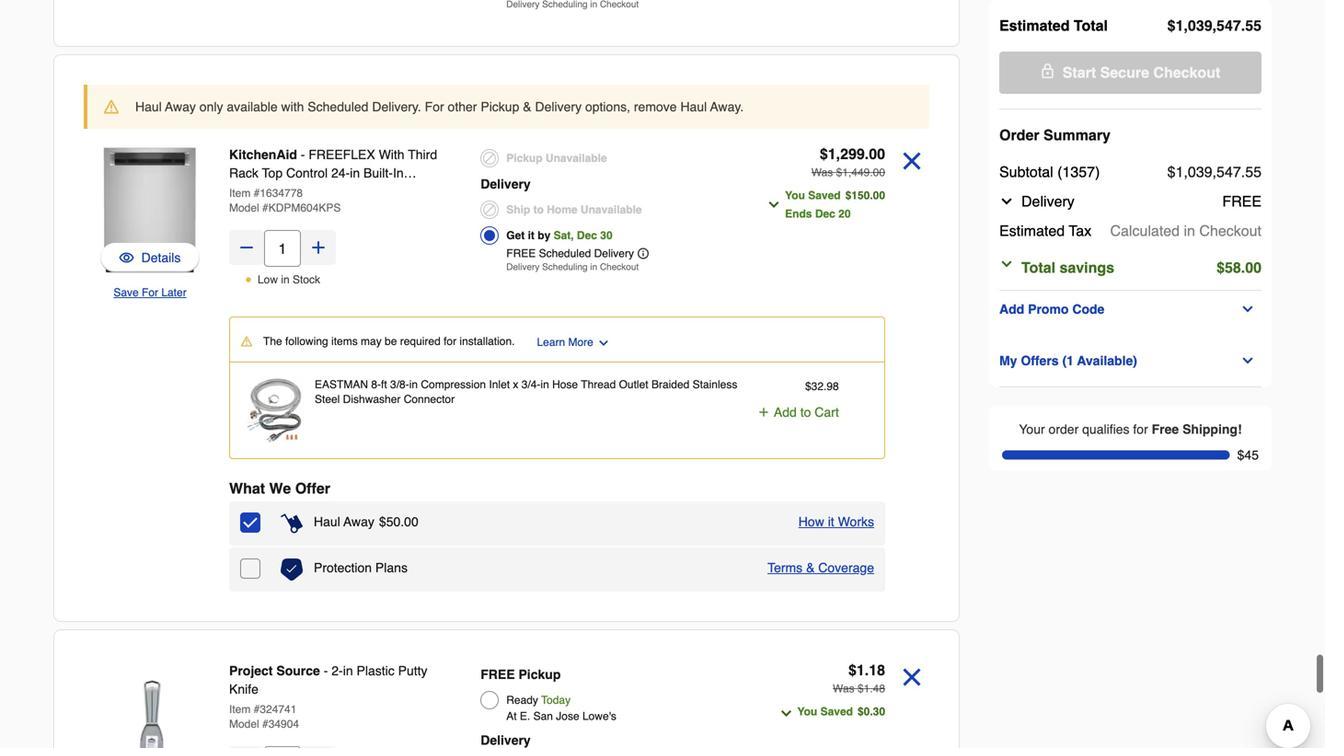 Task type: describe. For each thing, give the bounding box(es) containing it.
was inside '$ 1,299 .00 was $ 1,449 .00'
[[811, 166, 833, 179]]

cart
[[815, 405, 839, 420]]

ready today
[[506, 694, 571, 707]]

quickview image
[[119, 248, 134, 267]]

chevron down image for my offers (1 available)
[[1241, 353, 1255, 368]]

bullet image
[[245, 276, 252, 283]]

be
[[385, 335, 397, 348]]

free for free scheduled delivery
[[506, 247, 536, 260]]

20
[[838, 207, 851, 220]]

what
[[229, 480, 265, 497]]

delivery left options,
[[535, 99, 582, 114]]

home
[[547, 203, 577, 216]]

50
[[386, 514, 401, 529]]

$ left '98'
[[805, 380, 811, 393]]

you saved $ 150 .00 ends dec 20
[[785, 189, 885, 220]]

other
[[448, 99, 477, 114]]

minus image
[[237, 238, 256, 257]]

saved for 18
[[820, 705, 853, 718]]

delivery scheduling in checkout
[[506, 262, 639, 272]]

it for how
[[828, 514, 834, 529]]

project
[[229, 663, 273, 678]]

more
[[568, 336, 593, 349]]

code
[[1072, 302, 1104, 317]]

at e. san jose lowe's
[[506, 710, 616, 723]]

checkout for start secure checkout
[[1153, 64, 1220, 81]]

stock
[[293, 273, 320, 286]]

delivery left info image
[[594, 247, 634, 260]]

installation.
[[460, 335, 515, 348]]

remove item image for .
[[896, 662, 928, 693]]

free scheduled delivery
[[506, 247, 634, 260]]

0 vertical spatial chevron down image
[[999, 257, 1014, 271]]

tax
[[1069, 222, 1091, 239]]

add item to cart element
[[774, 403, 839, 421]]

haul away $ 50 .00
[[314, 514, 418, 529]]

to for add
[[800, 405, 811, 420]]

get it by sat, dec 30
[[506, 229, 612, 242]]

2 vertical spatial pickup
[[518, 667, 561, 682]]

options,
[[585, 99, 630, 114]]

$ 1,039,547 . 55 for total
[[1167, 17, 1262, 34]]

my offers (1 available)
[[999, 353, 1137, 368]]

$ up calculated in checkout
[[1167, 163, 1176, 180]]

ft
[[381, 378, 387, 391]]

low
[[258, 273, 278, 286]]

.00 up 150 on the right top
[[870, 166, 885, 179]]

$ 1,299 .00 was $ 1,449 .00
[[811, 145, 885, 179]]

in left the hose
[[541, 378, 549, 391]]

18
[[869, 662, 885, 679]]

save
[[113, 286, 139, 299]]

protection plan filled image
[[281, 559, 303, 581]]

0 vertical spatial pickup
[[481, 99, 519, 114]]

ends
[[785, 207, 812, 220]]

we
[[269, 480, 291, 497]]

learn
[[537, 336, 565, 349]]

in inside the 2-in plastic putty knife
[[343, 663, 353, 678]]

pickup inside 'delivery' option group
[[506, 152, 543, 165]]

dec inside 'delivery' option group
[[577, 229, 597, 242]]

chevron down image for add promo code
[[1241, 302, 1255, 317]]

learn more
[[537, 336, 593, 349]]

1 vertical spatial unavailable
[[581, 203, 642, 216]]

how it works
[[798, 514, 874, 529]]

#1634778
[[254, 187, 303, 200]]

8-
[[371, 378, 381, 391]]

haul for haul away $ 50 .00
[[314, 514, 340, 529]]

30 for you saved $ 0 . 30
[[873, 705, 885, 718]]

you for 18
[[797, 705, 817, 718]]

checkout inside 'delivery' option group
[[600, 262, 639, 272]]

plus image
[[309, 238, 328, 257]]

estimated tax
[[999, 222, 1091, 239]]

$ left 48
[[858, 682, 864, 695]]

project source -
[[229, 663, 331, 678]]

inlet
[[489, 378, 510, 391]]

compression
[[421, 378, 486, 391]]

pickup unavailable
[[506, 152, 607, 165]]

start
[[1062, 64, 1096, 81]]

items
[[331, 335, 358, 348]]

2-
[[331, 663, 343, 678]]

$ down 1,299
[[836, 166, 842, 179]]

your order qualifies for free shipping!
[[1019, 422, 1242, 437]]

freeflex with third rack top control 24-in built-in dishwasher third rack (stainless steel with printshield finish), 44-dba image
[[84, 144, 216, 276]]

my
[[999, 353, 1017, 368]]

.00 inside you saved $ 150 .00 ends dec 20
[[870, 189, 885, 202]]

remove item image for .00
[[896, 145, 928, 177]]

Low in Stock number field
[[264, 230, 301, 267]]

item for was
[[229, 187, 251, 200]]

option group containing free pickup
[[481, 662, 736, 748]]

low in stock
[[258, 273, 320, 286]]

$ up you saved $ 150 .00 ends dec 20
[[820, 145, 828, 162]]

scheduled inside 'delivery' option group
[[539, 247, 591, 260]]

add promo code
[[999, 302, 1104, 317]]

haul for haul away only available with scheduled delivery. for other pickup & delivery options, remove haul away.
[[135, 99, 162, 114]]

free pickup
[[481, 667, 561, 682]]

$ 1,039,547 . 55 for (1357)
[[1167, 163, 1262, 180]]

1,039,547 for estimated total
[[1176, 17, 1241, 34]]

terms & coverage button
[[767, 559, 874, 577]]

delivery inside option group
[[481, 733, 531, 748]]

item #324741 model #34904
[[229, 703, 299, 731]]

secure image
[[1040, 63, 1055, 78]]

shipping!
[[1182, 422, 1242, 437]]

save for later
[[113, 286, 187, 299]]

item for 18
[[229, 703, 251, 716]]

remove
[[634, 99, 677, 114]]

coverage
[[818, 560, 874, 575]]

$ up 'start secure checkout'
[[1167, 17, 1176, 34]]

order
[[999, 127, 1039, 144]]

0 horizontal spatial &
[[523, 99, 531, 114]]

warning image
[[241, 336, 252, 347]]

0 vertical spatial total
[[1074, 17, 1108, 34]]

1,299
[[828, 145, 865, 162]]

e.
[[520, 710, 530, 723]]

delivery down the get
[[506, 262, 540, 272]]

stainless
[[693, 378, 737, 391]]

#324741
[[254, 703, 297, 716]]

away for only
[[165, 99, 196, 114]]

it for get
[[528, 229, 535, 242]]

following
[[285, 335, 328, 348]]

later
[[161, 286, 187, 299]]

8-ft 3/8-in compression inlet x 3/4-in hose thread outlet braided stainless steel dishwasher connector image
[[241, 377, 307, 444]]

2-in plastic putty knife image
[[84, 660, 216, 748]]

delivery down subtotal (1357)
[[1021, 193, 1075, 210]]

haul away filled image
[[281, 513, 303, 535]]

0 vertical spatial -
[[301, 147, 305, 162]]

block image for ship to home unavailable
[[481, 201, 499, 219]]

knife
[[229, 682, 258, 697]]

away for $
[[343, 514, 374, 529]]

& inside the terms & coverage button
[[806, 560, 815, 575]]

chevron down image left you saved $ 0 . 30
[[779, 706, 794, 721]]

0
[[864, 705, 870, 718]]

to for ship
[[533, 203, 544, 216]]

#34904
[[262, 718, 299, 731]]

$ left 18
[[848, 662, 857, 679]]

your
[[1019, 422, 1045, 437]]

delivery.
[[372, 99, 421, 114]]

dishwasher
[[343, 393, 401, 406]]



Task type: locate. For each thing, give the bounding box(es) containing it.
haul right warning image
[[135, 99, 162, 114]]

1 vertical spatial item
[[229, 703, 251, 716]]

chevron down image down estimated tax
[[999, 257, 1014, 271]]

0 vertical spatial you
[[785, 189, 805, 202]]

free down the get
[[506, 247, 536, 260]]

putty
[[398, 663, 427, 678]]

2 item from the top
[[229, 703, 251, 716]]

$ down calculated in checkout
[[1216, 259, 1225, 276]]

item inside 'item #324741 model #34904'
[[229, 703, 251, 716]]

chevron down image inside my offers (1 available) link
[[1241, 353, 1255, 368]]

block image
[[481, 149, 499, 167], [481, 201, 499, 219]]

0 horizontal spatial add
[[774, 405, 797, 420]]

1 horizontal spatial dec
[[815, 207, 835, 220]]

add promo code link
[[999, 298, 1262, 320]]

it left by
[[528, 229, 535, 242]]

$ 1,039,547 . 55 up 'start secure checkout'
[[1167, 17, 1262, 34]]

warning image
[[104, 99, 119, 114]]

0 horizontal spatial 30
[[600, 229, 612, 242]]

0 horizontal spatial scheduled
[[308, 99, 368, 114]]

ship
[[506, 203, 530, 216]]

0 vertical spatial item
[[229, 187, 251, 200]]

1 vertical spatial 1,039,547
[[1176, 163, 1241, 180]]

checkout inside button
[[1153, 64, 1220, 81]]

chevron down image
[[999, 194, 1014, 209], [767, 197, 781, 212], [597, 337, 610, 350], [779, 706, 794, 721]]

estimated total
[[999, 17, 1108, 34]]

1 vertical spatial model
[[229, 718, 259, 731]]

model inside item #1634778 model #kdpm604kps
[[229, 202, 259, 214]]

protection plans
[[314, 560, 408, 575]]

.00
[[865, 145, 885, 162], [870, 166, 885, 179], [870, 189, 885, 202], [1241, 259, 1262, 276], [401, 514, 418, 529]]

1 vertical spatial scheduled
[[539, 247, 591, 260]]

details
[[141, 250, 181, 265]]

kitchenaid
[[229, 147, 297, 162]]

2 horizontal spatial haul
[[680, 99, 707, 114]]

for left the other on the left of the page
[[425, 99, 444, 114]]

0 vertical spatial estimated
[[999, 17, 1070, 34]]

pickup right the other on the left of the page
[[481, 99, 519, 114]]

1 horizontal spatial -
[[324, 663, 328, 678]]

today
[[541, 694, 571, 707]]

unavailable right home
[[581, 203, 642, 216]]

offer
[[295, 480, 330, 497]]

haul
[[135, 99, 162, 114], [680, 99, 707, 114], [314, 514, 340, 529]]

promo
[[1028, 302, 1069, 317]]

chevron down image down subtotal
[[999, 194, 1014, 209]]

by
[[538, 229, 550, 242]]

free inside 'delivery' option group
[[506, 247, 536, 260]]

1 vertical spatial 30
[[873, 705, 885, 718]]

.00 down calculated in checkout
[[1241, 259, 1262, 276]]

48
[[873, 682, 885, 695]]

& right terms
[[806, 560, 815, 575]]

1 vertical spatial for
[[142, 286, 158, 299]]

you left the 0
[[797, 705, 817, 718]]

2 remove item image from the top
[[896, 662, 928, 693]]

1,039,547 up 'start secure checkout'
[[1176, 17, 1241, 34]]

saved
[[808, 189, 841, 202], [820, 705, 853, 718]]

for
[[444, 335, 456, 348], [1133, 422, 1148, 437]]

1 vertical spatial block image
[[481, 201, 499, 219]]

0 horizontal spatial -
[[301, 147, 305, 162]]

checkout for calculated in checkout
[[1199, 222, 1262, 239]]

the following items may be required for installation.
[[263, 335, 515, 348]]

$ up 20
[[845, 189, 851, 202]]

$ inside you saved $ 150 .00 ends dec 20
[[845, 189, 851, 202]]

$ 1 . 18 was $ 1 . 48
[[833, 662, 885, 695]]

total savings
[[1021, 259, 1114, 276]]

item
[[229, 187, 251, 200], [229, 703, 251, 716]]

0 vertical spatial 1
[[857, 662, 865, 679]]

0 vertical spatial scheduled
[[308, 99, 368, 114]]

1 left 48
[[864, 682, 870, 695]]

1 horizontal spatial for
[[1133, 422, 1148, 437]]

terms & coverage
[[767, 560, 874, 575]]

30 right the 0
[[873, 705, 885, 718]]

0 vertical spatial 55
[[1245, 17, 1262, 34]]

order
[[1049, 422, 1079, 437]]

pickup
[[481, 99, 519, 114], [506, 152, 543, 165], [518, 667, 561, 682]]

$ 1,039,547 . 55
[[1167, 17, 1262, 34], [1167, 163, 1262, 180]]

58
[[1225, 259, 1241, 276]]

0 horizontal spatial dec
[[577, 229, 597, 242]]

1 vertical spatial away
[[343, 514, 374, 529]]

150
[[851, 189, 870, 202]]

1 vertical spatial saved
[[820, 705, 853, 718]]

option group
[[481, 662, 736, 748]]

plans
[[375, 560, 408, 575]]

2 55 from the top
[[1245, 163, 1262, 180]]

to inside 'delivery' option group
[[533, 203, 544, 216]]

0 horizontal spatial haul
[[135, 99, 162, 114]]

2 model from the top
[[229, 718, 259, 731]]

1 vertical spatial remove item image
[[896, 662, 928, 693]]

2 vertical spatial free
[[481, 667, 515, 682]]

checkout up '58'
[[1199, 222, 1262, 239]]

info image
[[638, 248, 649, 259]]

1 horizontal spatial add
[[999, 302, 1024, 317]]

saved left the 0
[[820, 705, 853, 718]]

pickup up ready today
[[518, 667, 561, 682]]

how it works button
[[798, 513, 874, 531]]

haul left away.
[[680, 99, 707, 114]]

1 vertical spatial -
[[324, 663, 328, 678]]

with
[[281, 99, 304, 114]]

san
[[533, 710, 553, 723]]

1 vertical spatial for
[[1133, 422, 1148, 437]]

0 horizontal spatial to
[[533, 203, 544, 216]]

estimated
[[999, 17, 1070, 34], [999, 222, 1065, 239]]

in inside 'delivery' option group
[[590, 262, 597, 272]]

30 for get it by sat, dec 30
[[600, 229, 612, 242]]

braided
[[651, 378, 689, 391]]

chevron down image up shipping!
[[1241, 353, 1255, 368]]

remove item image right 48
[[896, 662, 928, 693]]

estimated for estimated total
[[999, 17, 1070, 34]]

scheduled right with
[[308, 99, 368, 114]]

what we offer
[[229, 480, 330, 497]]

1 horizontal spatial away
[[343, 514, 374, 529]]

1 vertical spatial you
[[797, 705, 817, 718]]

dec left 20
[[815, 207, 835, 220]]

1 horizontal spatial for
[[425, 99, 444, 114]]

2 $ 1,039,547 . 55 from the top
[[1167, 163, 1262, 180]]

0 vertical spatial block image
[[481, 149, 499, 167]]

1 vertical spatial chevron down image
[[1241, 302, 1255, 317]]

model for was
[[229, 202, 259, 214]]

model
[[229, 202, 259, 214], [229, 718, 259, 731]]

30 inside 'delivery' option group
[[600, 229, 612, 242]]

chevron down image
[[999, 257, 1014, 271], [1241, 302, 1255, 317], [1241, 353, 1255, 368]]

calculated
[[1110, 222, 1180, 239]]

0 vertical spatial dec
[[815, 207, 835, 220]]

1,449
[[842, 166, 870, 179]]

it
[[528, 229, 535, 242], [828, 514, 834, 529]]

subtotal
[[999, 163, 1053, 180]]

sat,
[[554, 229, 574, 242]]

2 estimated from the top
[[999, 222, 1065, 239]]

0 vertical spatial it
[[528, 229, 535, 242]]

summary
[[1043, 127, 1111, 144]]

block image for pickup unavailable
[[481, 149, 499, 167]]

0 horizontal spatial for
[[444, 335, 456, 348]]

1 vertical spatial add
[[774, 405, 797, 420]]

unavailable up ship to home unavailable
[[546, 152, 607, 165]]

1 item from the top
[[229, 187, 251, 200]]

add for add to cart
[[774, 405, 797, 420]]

you inside you saved $ 150 .00 ends dec 20
[[785, 189, 805, 202]]

total
[[1074, 17, 1108, 34], [1021, 259, 1055, 276]]

free up ready
[[481, 667, 515, 682]]

available
[[227, 99, 278, 114]]

item inside item #1634778 model #kdpm604kps
[[229, 187, 251, 200]]

1 horizontal spatial total
[[1074, 17, 1108, 34]]

.00 up plans
[[401, 514, 418, 529]]

0 vertical spatial for
[[444, 335, 456, 348]]

0 vertical spatial checkout
[[1153, 64, 1220, 81]]

checkout
[[1153, 64, 1220, 81], [1199, 222, 1262, 239], [600, 262, 639, 272]]

free up calculated in checkout
[[1222, 193, 1262, 210]]

0 vertical spatial for
[[425, 99, 444, 114]]

model down #324741
[[229, 718, 259, 731]]

98
[[827, 380, 839, 393]]

in right calculated
[[1184, 222, 1195, 239]]

$ up plans
[[379, 514, 386, 529]]

to
[[533, 203, 544, 216], [800, 405, 811, 420]]

estimated left 'tax'
[[999, 222, 1065, 239]]

may
[[361, 335, 382, 348]]

0 horizontal spatial it
[[528, 229, 535, 242]]

add left promo
[[999, 302, 1024, 317]]

chevron down image down the '$ 58 .00'
[[1241, 302, 1255, 317]]

scheduled up 'scheduling' at left
[[539, 247, 591, 260]]

available)
[[1077, 353, 1137, 368]]

1 model from the top
[[229, 202, 259, 214]]

$ 58 .00
[[1216, 259, 1262, 276]]

0 vertical spatial saved
[[808, 189, 841, 202]]

1 $ 1,039,547 . 55 from the top
[[1167, 17, 1262, 34]]

1 estimated from the top
[[999, 17, 1070, 34]]

the
[[263, 335, 282, 348]]

0 vertical spatial was
[[811, 166, 833, 179]]

checkout down info image
[[600, 262, 639, 272]]

1 horizontal spatial scheduled
[[539, 247, 591, 260]]

model down '#1634778'
[[229, 202, 259, 214]]

it right how
[[828, 514, 834, 529]]

.00 up 1,449
[[865, 145, 885, 162]]

0 horizontal spatial for
[[142, 286, 158, 299]]

ready
[[506, 694, 538, 707]]

8-ft 3/8-in compression inlet x 3/4-in hose thread outlet braided stainless steel dishwasher connector
[[315, 378, 737, 406]]

1 horizontal spatial to
[[800, 405, 811, 420]]

save for later button
[[113, 283, 187, 302]]

1 vertical spatial to
[[800, 405, 811, 420]]

model inside 'item #324741 model #34904'
[[229, 718, 259, 731]]

0 vertical spatial 1,039,547
[[1176, 17, 1241, 34]]

in down free scheduled delivery
[[590, 262, 597, 272]]

0 vertical spatial add
[[999, 302, 1024, 317]]

$ down $ 1 . 18 was $ 1 . 48
[[858, 705, 864, 718]]

to right ship
[[533, 203, 544, 216]]

delivery option group
[[481, 145, 736, 277]]

for right save on the top of page
[[142, 286, 158, 299]]

free for free pickup
[[481, 667, 515, 682]]

30 up free scheduled delivery
[[600, 229, 612, 242]]

you up ends
[[785, 189, 805, 202]]

in right low
[[281, 273, 290, 286]]

add for add promo code
[[999, 302, 1024, 317]]

0 vertical spatial to
[[533, 203, 544, 216]]

0 vertical spatial model
[[229, 202, 259, 214]]

free for free
[[1222, 193, 1262, 210]]

1,039,547 for subtotal (1357)
[[1176, 163, 1241, 180]]

55 for subtotal (1357)
[[1245, 163, 1262, 180]]

remove item image right 1,449
[[896, 145, 928, 177]]

2 block image from the top
[[481, 201, 499, 219]]

0 vertical spatial $ 1,039,547 . 55
[[1167, 17, 1262, 34]]

for right the required
[[444, 335, 456, 348]]

- right "kitchenaid"
[[301, 147, 305, 162]]

32
[[811, 380, 824, 393]]

it inside button
[[828, 514, 834, 529]]

for inside button
[[142, 286, 158, 299]]

1 1,039,547 from the top
[[1176, 17, 1241, 34]]

3/4-
[[521, 378, 541, 391]]

offers
[[1021, 353, 1059, 368]]

& up pickup unavailable
[[523, 99, 531, 114]]

estimated up secure icon
[[999, 17, 1070, 34]]

0 vertical spatial unavailable
[[546, 152, 607, 165]]

chevron down image inside add promo code link
[[1241, 302, 1255, 317]]

ship to home unavailable
[[506, 203, 642, 216]]

plus image
[[757, 406, 770, 419]]

chevron down image right more
[[597, 337, 610, 350]]

you saved $ 0 . 30
[[797, 705, 885, 718]]

2 vertical spatial chevron down image
[[1241, 353, 1255, 368]]

works
[[838, 514, 874, 529]]

away
[[165, 99, 196, 114], [343, 514, 374, 529]]

add right plus icon
[[774, 405, 797, 420]]

$ 1,039,547 . 55 up calculated in checkout
[[1167, 163, 1262, 180]]

dec right sat,
[[577, 229, 597, 242]]

haul right haul away filled image
[[314, 514, 340, 529]]

block image left ship
[[481, 201, 499, 219]]

plastic
[[357, 663, 394, 678]]

to left 'cart'
[[800, 405, 811, 420]]

3/8-
[[390, 378, 409, 391]]

0 horizontal spatial away
[[165, 99, 196, 114]]

1 vertical spatial $ 1,039,547 . 55
[[1167, 163, 1262, 180]]

1 remove item image from the top
[[896, 145, 928, 177]]

- left 2-
[[324, 663, 328, 678]]

required
[[400, 335, 441, 348]]

0 horizontal spatial total
[[1021, 259, 1055, 276]]

start secure checkout button
[[999, 52, 1262, 94]]

checkout right secure
[[1153, 64, 1220, 81]]

for left free
[[1133, 422, 1148, 437]]

1 horizontal spatial 30
[[873, 705, 885, 718]]

it inside 'delivery' option group
[[528, 229, 535, 242]]

in up connector
[[409, 378, 418, 391]]

block image left pickup unavailable
[[481, 149, 499, 167]]

you for was
[[785, 189, 805, 202]]

delivery up ship
[[481, 177, 531, 191]]

$ 32 . 98
[[805, 380, 839, 393]]

only
[[199, 99, 223, 114]]

2 1,039,547 from the top
[[1176, 163, 1241, 180]]

.00 down 1,449
[[870, 189, 885, 202]]

0 vertical spatial remove item image
[[896, 145, 928, 177]]

away left 50
[[343, 514, 374, 529]]

0 vertical spatial &
[[523, 99, 531, 114]]

1 vertical spatial 1
[[864, 682, 870, 695]]

30
[[600, 229, 612, 242], [873, 705, 885, 718]]

1 vertical spatial &
[[806, 560, 815, 575]]

chevron down image left ends
[[767, 197, 781, 212]]

away left only
[[165, 99, 196, 114]]

0 vertical spatial away
[[165, 99, 196, 114]]

1 horizontal spatial &
[[806, 560, 815, 575]]

1,039,547 up calculated in checkout
[[1176, 163, 1241, 180]]

0 vertical spatial free
[[1222, 193, 1262, 210]]

my offers (1 available) link
[[999, 350, 1262, 372]]

connector
[[404, 393, 455, 406]]

0 vertical spatial 30
[[600, 229, 612, 242]]

1 vertical spatial dec
[[577, 229, 597, 242]]

away.
[[710, 99, 744, 114]]

saved inside you saved $ 150 .00 ends dec 20
[[808, 189, 841, 202]]

outlet
[[619, 378, 648, 391]]

hose
[[552, 378, 578, 391]]

pickup up ship
[[506, 152, 543, 165]]

saved for was
[[808, 189, 841, 202]]

free
[[1152, 422, 1179, 437]]

1 horizontal spatial it
[[828, 514, 834, 529]]

item left '#1634778'
[[229, 187, 251, 200]]

in left plastic
[[343, 663, 353, 678]]

was down 1,299
[[811, 166, 833, 179]]

estimated for estimated tax
[[999, 222, 1065, 239]]

1 vertical spatial estimated
[[999, 222, 1065, 239]]

$45
[[1237, 448, 1259, 462]]

2 vertical spatial checkout
[[600, 262, 639, 272]]

dec inside you saved $ 150 .00 ends dec 20
[[815, 207, 835, 220]]

1 left 18
[[857, 662, 865, 679]]

was inside $ 1 . 18 was $ 1 . 48
[[833, 682, 854, 695]]

1 vertical spatial pickup
[[506, 152, 543, 165]]

saved up 20
[[808, 189, 841, 202]]

1 vertical spatial was
[[833, 682, 854, 695]]

1 vertical spatial total
[[1021, 259, 1055, 276]]

1 horizontal spatial haul
[[314, 514, 340, 529]]

1 55 from the top
[[1245, 17, 1262, 34]]

total down estimated tax
[[1021, 259, 1055, 276]]

jose
[[556, 710, 579, 723]]

delivery down at
[[481, 733, 531, 748]]

details button
[[100, 243, 200, 272], [119, 248, 181, 267]]

item down knife
[[229, 703, 251, 716]]

steel
[[315, 393, 340, 406]]

remove item image
[[896, 145, 928, 177], [896, 662, 928, 693]]

model for 18
[[229, 718, 259, 731]]

1 vertical spatial it
[[828, 514, 834, 529]]

calculated in checkout
[[1110, 222, 1262, 239]]

1 vertical spatial 55
[[1245, 163, 1262, 180]]

1 block image from the top
[[481, 149, 499, 167]]

1 vertical spatial checkout
[[1199, 222, 1262, 239]]

x
[[513, 378, 518, 391]]

total up start
[[1074, 17, 1108, 34]]

kitchenaid -
[[229, 147, 309, 162]]

was up you saved $ 0 . 30
[[833, 682, 854, 695]]

1 vertical spatial free
[[506, 247, 536, 260]]

&
[[523, 99, 531, 114], [806, 560, 815, 575]]

55 for estimated total
[[1245, 17, 1262, 34]]

for
[[425, 99, 444, 114], [142, 286, 158, 299]]



Task type: vqa. For each thing, say whether or not it's contained in the screenshot.
contact
no



